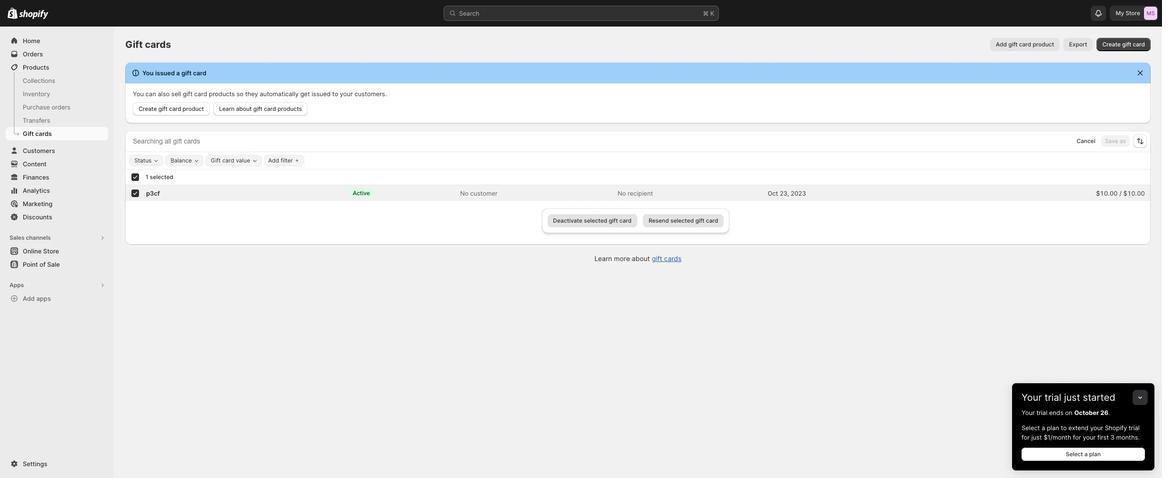 Task type: describe. For each thing, give the bounding box(es) containing it.
to inside select a plan to extend your shopify trial for just $1/month for your first 3 months.
[[1061, 425, 1067, 432]]

point of sale link
[[6, 258, 108, 271]]

recipient
[[628, 190, 653, 197]]

1 horizontal spatial gift
[[125, 39, 143, 50]]

inventory link
[[6, 87, 108, 101]]

can
[[145, 90, 156, 98]]

1 vertical spatial your
[[1090, 425, 1103, 432]]

my store
[[1116, 9, 1140, 17]]

status
[[134, 157, 152, 164]]

add filter button
[[264, 155, 304, 167]]

customers.
[[355, 90, 387, 98]]

point of sale button
[[0, 258, 114, 271]]

sell
[[171, 90, 181, 98]]

select a plan
[[1066, 451, 1101, 458]]

automatically
[[260, 90, 299, 98]]

gift cards link
[[652, 255, 682, 263]]

learn for learn more about gift cards
[[594, 255, 612, 263]]

status button
[[130, 156, 163, 166]]

card inside dropdown button
[[222, 157, 234, 164]]

1 horizontal spatial cards
[[145, 39, 171, 50]]

get
[[300, 90, 310, 98]]

gift inside gift cards link
[[23, 130, 34, 138]]

selected for resend
[[671, 217, 694, 224]]

customer
[[470, 190, 498, 197]]

collections link
[[6, 74, 108, 87]]

0 vertical spatial issued
[[155, 69, 175, 77]]

gift inside "create gift card product" link
[[158, 105, 168, 112]]

products
[[23, 64, 49, 71]]

oct 23, 2023
[[768, 190, 806, 197]]

0 horizontal spatial shopify image
[[8, 8, 18, 19]]

trial for ends
[[1037, 410, 1048, 417]]

my store image
[[1144, 7, 1157, 20]]

Searching all gift cards field
[[130, 135, 1052, 148]]

add apps button
[[6, 292, 108, 306]]

oct
[[768, 190, 778, 197]]

they
[[245, 90, 258, 98]]

so
[[237, 90, 243, 98]]

ends
[[1049, 410, 1064, 417]]

select a plan to extend your shopify trial for just $1/month for your first 3 months.
[[1022, 425, 1140, 442]]

filter
[[281, 157, 293, 164]]

orders
[[23, 50, 43, 58]]

gift card value
[[211, 157, 250, 164]]

sales channels
[[9, 234, 51, 242]]

products link
[[6, 61, 108, 74]]

content
[[23, 160, 47, 168]]

select for select a plan to extend your shopify trial for just $1/month for your first 3 months.
[[1022, 425, 1040, 432]]

deactivate selected gift card button
[[547, 215, 637, 228]]

content link
[[6, 158, 108, 171]]

0 horizontal spatial a
[[176, 69, 180, 77]]

0 horizontal spatial gift cards
[[23, 130, 52, 138]]

transfers
[[23, 117, 50, 124]]

add for add apps
[[23, 295, 35, 303]]

26
[[1101, 410, 1108, 417]]

customers link
[[6, 144, 108, 158]]

create gift card link
[[1097, 38, 1151, 51]]

balance button
[[166, 156, 203, 166]]

create gift card product
[[139, 105, 204, 112]]

settings link
[[6, 458, 108, 471]]

select for select a plan
[[1066, 451, 1083, 458]]

sales
[[9, 234, 24, 242]]

also
[[158, 90, 170, 98]]

your trial ends on october 26 .
[[1022, 410, 1110, 417]]

gift inside learn about gift card products link
[[253, 105, 262, 112]]

just inside your trial just started dropdown button
[[1064, 392, 1080, 404]]

purchase
[[23, 103, 50, 111]]

purchase orders
[[23, 103, 70, 111]]

2 $10.00 from the left
[[1124, 190, 1145, 197]]

1 selected
[[146, 174, 173, 181]]

store for online store
[[43, 248, 59, 255]]

finances link
[[6, 171, 108, 184]]

active
[[353, 190, 370, 197]]

1 horizontal spatial shopify image
[[19, 10, 49, 19]]

⌘
[[703, 9, 709, 17]]

inventory
[[23, 90, 50, 98]]

3
[[1111, 434, 1115, 442]]

started
[[1083, 392, 1115, 404]]

collections
[[23, 77, 55, 84]]

$1/month
[[1044, 434, 1071, 442]]

gift inside the deactivate selected gift card button
[[609, 217, 618, 224]]

create gift card product link
[[133, 103, 210, 116]]

no recipient
[[618, 190, 653, 197]]

just inside select a plan to extend your shopify trial for just $1/month for your first 3 months.
[[1032, 434, 1042, 442]]

add gift card product
[[996, 41, 1054, 48]]

no for no recipient
[[618, 190, 626, 197]]

product for create gift card product
[[183, 105, 204, 112]]

deactivate selected gift card
[[553, 217, 632, 224]]

more
[[614, 255, 630, 263]]

value
[[236, 157, 250, 164]]

balance
[[171, 157, 192, 164]]

shopify
[[1105, 425, 1127, 432]]

of
[[40, 261, 46, 269]]

home link
[[6, 34, 108, 47]]

gift card value button
[[206, 156, 262, 166]]

add for add filter
[[268, 157, 279, 164]]

learn about gift card products
[[219, 105, 302, 112]]

your trial just started
[[1022, 392, 1115, 404]]

deactivate
[[553, 217, 582, 224]]

transfers link
[[6, 114, 108, 127]]

2023
[[791, 190, 806, 197]]

add for add gift card product
[[996, 41, 1007, 48]]

search
[[459, 9, 479, 17]]

gift inside 'create gift card' link
[[1122, 41, 1132, 48]]



Task type: locate. For each thing, give the bounding box(es) containing it.
sales channels button
[[6, 232, 108, 245]]

discounts
[[23, 214, 52, 221]]

add
[[996, 41, 1007, 48], [268, 157, 279, 164], [23, 295, 35, 303]]

plan inside select a plan to extend your shopify trial for just $1/month for your first 3 months.
[[1047, 425, 1059, 432]]

1 horizontal spatial issued
[[312, 90, 331, 98]]

a for select a plan
[[1085, 451, 1088, 458]]

0 horizontal spatial cards
[[35, 130, 52, 138]]

1 horizontal spatial gift cards
[[125, 39, 171, 50]]

finances
[[23, 174, 49, 181]]

add inside button
[[23, 295, 35, 303]]

my
[[1116, 9, 1124, 17]]

you up can
[[142, 69, 154, 77]]

1 no from the left
[[460, 190, 469, 197]]

online
[[23, 248, 42, 255]]

gift cards down transfers
[[23, 130, 52, 138]]

resend selected gift card
[[649, 217, 718, 224]]

1 vertical spatial a
[[1042, 425, 1045, 432]]

0 vertical spatial create
[[1103, 41, 1121, 48]]

analytics
[[23, 187, 50, 195]]

products left so
[[209, 90, 235, 98]]

a up sell
[[176, 69, 180, 77]]

your up first at bottom right
[[1090, 425, 1103, 432]]

card
[[1019, 41, 1031, 48], [1133, 41, 1145, 48], [193, 69, 206, 77], [194, 90, 207, 98], [169, 105, 181, 112], [264, 105, 276, 112], [222, 157, 234, 164], [619, 217, 632, 224], [706, 217, 718, 224]]

select down your trial ends on october 26 .
[[1022, 425, 1040, 432]]

your left first at bottom right
[[1083, 434, 1096, 442]]

/
[[1120, 190, 1122, 197]]

0 vertical spatial gift cards
[[125, 39, 171, 50]]

1 vertical spatial trial
[[1037, 410, 1048, 417]]

cards down resend selected gift card button
[[664, 255, 682, 263]]

your for your trial just started
[[1022, 392, 1042, 404]]

0 horizontal spatial no
[[460, 190, 469, 197]]

learn about gift card products link
[[213, 103, 308, 116]]

to up $1/month
[[1061, 425, 1067, 432]]

a down select a plan to extend your shopify trial for just $1/month for your first 3 months.
[[1085, 451, 1088, 458]]

point
[[23, 261, 38, 269]]

0 vertical spatial about
[[236, 105, 252, 112]]

1 $10.00 from the left
[[1096, 190, 1118, 197]]

select down select a plan to extend your shopify trial for just $1/month for your first 3 months.
[[1066, 451, 1083, 458]]

0 horizontal spatial to
[[332, 90, 338, 98]]

add apps
[[23, 295, 51, 303]]

1 vertical spatial to
[[1061, 425, 1067, 432]]

learn more about gift cards
[[594, 255, 682, 263]]

for down extend
[[1073, 434, 1081, 442]]

0 vertical spatial trial
[[1045, 392, 1062, 404]]

issued up also
[[155, 69, 175, 77]]

gift inside resend selected gift card button
[[695, 217, 705, 224]]

store inside button
[[43, 248, 59, 255]]

store
[[1126, 9, 1140, 17], [43, 248, 59, 255]]

$10.00 right /
[[1124, 190, 1145, 197]]

selected right 1
[[150, 174, 173, 181]]

for left $1/month
[[1022, 434, 1030, 442]]

gift inside add gift card product link
[[1009, 41, 1018, 48]]

2 no from the left
[[618, 190, 626, 197]]

1 vertical spatial add
[[268, 157, 279, 164]]

1 vertical spatial products
[[278, 105, 302, 112]]

2 vertical spatial add
[[23, 295, 35, 303]]

create inside 'create gift card' link
[[1103, 41, 1121, 48]]

trial
[[1045, 392, 1062, 404], [1037, 410, 1048, 417], [1129, 425, 1140, 432]]

you issued a gift card
[[142, 69, 206, 77]]

1 horizontal spatial selected
[[584, 217, 607, 224]]

resend selected gift card button
[[643, 215, 724, 228]]

sale
[[47, 261, 60, 269]]

1 horizontal spatial a
[[1042, 425, 1045, 432]]

about
[[236, 105, 252, 112], [632, 255, 650, 263]]

1 horizontal spatial $10.00
[[1124, 190, 1145, 197]]

you for you issued a gift card
[[142, 69, 154, 77]]

just left $1/month
[[1032, 434, 1042, 442]]

selected for deactivate
[[584, 217, 607, 224]]

no left customer
[[460, 190, 469, 197]]

a
[[176, 69, 180, 77], [1042, 425, 1045, 432], [1085, 451, 1088, 458]]

products
[[209, 90, 235, 98], [278, 105, 302, 112]]

0 vertical spatial add
[[996, 41, 1007, 48]]

0 horizontal spatial products
[[209, 90, 235, 98]]

marketing
[[23, 200, 52, 208]]

2 horizontal spatial gift
[[211, 157, 221, 164]]

1 vertical spatial you
[[133, 90, 144, 98]]

you left can
[[133, 90, 144, 98]]

1 vertical spatial gift
[[23, 130, 34, 138]]

$10.00 / $10.00
[[1096, 190, 1145, 197]]

just up on
[[1064, 392, 1080, 404]]

about right more
[[632, 255, 650, 263]]

1 horizontal spatial to
[[1061, 425, 1067, 432]]

0 vertical spatial plan
[[1047, 425, 1059, 432]]

k
[[710, 9, 714, 17]]

online store link
[[6, 245, 108, 258]]

1 vertical spatial store
[[43, 248, 59, 255]]

purchase orders link
[[6, 101, 108, 114]]

shopify image
[[8, 8, 18, 19], [19, 10, 49, 19]]

selected right "resend"
[[671, 217, 694, 224]]

learn left more
[[594, 255, 612, 263]]

months.
[[1116, 434, 1140, 442]]

you can also sell gift card products so they automatically get issued to your customers.
[[133, 90, 387, 98]]

23,
[[780, 190, 789, 197]]

plan up $1/month
[[1047, 425, 1059, 432]]

a up $1/month
[[1042, 425, 1045, 432]]

0 horizontal spatial add
[[23, 295, 35, 303]]

1 horizontal spatial for
[[1073, 434, 1081, 442]]

1 horizontal spatial add
[[268, 157, 279, 164]]

1 horizontal spatial no
[[618, 190, 626, 197]]

1 vertical spatial just
[[1032, 434, 1042, 442]]

0 horizontal spatial gift
[[23, 130, 34, 138]]

channels
[[26, 234, 51, 242]]

0 vertical spatial cards
[[145, 39, 171, 50]]

2 vertical spatial trial
[[1129, 425, 1140, 432]]

select inside select a plan to extend your shopify trial for just $1/month for your first 3 months.
[[1022, 425, 1040, 432]]

point of sale
[[23, 261, 60, 269]]

2 for from the left
[[1073, 434, 1081, 442]]

your trial just started button
[[1012, 384, 1155, 404]]

your left 'customers.'
[[340, 90, 353, 98]]

1 vertical spatial select
[[1066, 451, 1083, 458]]

apps button
[[6, 279, 108, 292]]

store up sale
[[43, 248, 59, 255]]

0 vertical spatial just
[[1064, 392, 1080, 404]]

trial for just
[[1045, 392, 1062, 404]]

create down my
[[1103, 41, 1121, 48]]

1 for from the left
[[1022, 434, 1030, 442]]

2 vertical spatial cards
[[664, 255, 682, 263]]

trial left ends
[[1037, 410, 1048, 417]]

p3cf
[[146, 190, 160, 197]]

1 horizontal spatial product
[[1033, 41, 1054, 48]]

learn
[[219, 105, 235, 112], [594, 255, 612, 263]]

october
[[1074, 410, 1099, 417]]

2 vertical spatial gift
[[211, 157, 221, 164]]

1 vertical spatial create
[[139, 105, 157, 112]]

0 vertical spatial to
[[332, 90, 338, 98]]

to right get
[[332, 90, 338, 98]]

0 vertical spatial your
[[340, 90, 353, 98]]

online store button
[[0, 245, 114, 258]]

0 horizontal spatial issued
[[155, 69, 175, 77]]

1 vertical spatial plan
[[1089, 451, 1101, 458]]

2 your from the top
[[1022, 410, 1035, 417]]

extend
[[1069, 425, 1089, 432]]

your
[[1022, 392, 1042, 404], [1022, 410, 1035, 417]]

gift inside gift card value dropdown button
[[211, 157, 221, 164]]

1 vertical spatial product
[[183, 105, 204, 112]]

customers
[[23, 147, 55, 155]]

0 horizontal spatial product
[[183, 105, 204, 112]]

1 horizontal spatial products
[[278, 105, 302, 112]]

create for create gift card product
[[139, 105, 157, 112]]

selected
[[150, 174, 173, 181], [584, 217, 607, 224], [671, 217, 694, 224]]

selected for 1
[[150, 174, 173, 181]]

0 horizontal spatial learn
[[219, 105, 235, 112]]

learn for learn about gift card products
[[219, 105, 235, 112]]

2 vertical spatial your
[[1083, 434, 1096, 442]]

export
[[1069, 41, 1087, 48]]

trial inside dropdown button
[[1045, 392, 1062, 404]]

no for no customer
[[460, 190, 469, 197]]

p3cf link
[[146, 190, 160, 197]]

cards up you issued a gift card
[[145, 39, 171, 50]]

0 vertical spatial product
[[1033, 41, 1054, 48]]

1 horizontal spatial learn
[[594, 255, 612, 263]]

analytics link
[[6, 184, 108, 197]]

create down can
[[139, 105, 157, 112]]

gift
[[1009, 41, 1018, 48], [1122, 41, 1132, 48], [181, 69, 192, 77], [183, 90, 193, 98], [158, 105, 168, 112], [253, 105, 262, 112], [609, 217, 618, 224], [695, 217, 705, 224], [652, 255, 662, 263]]

products down automatically
[[278, 105, 302, 112]]

0 horizontal spatial just
[[1032, 434, 1042, 442]]

1 vertical spatial your
[[1022, 410, 1035, 417]]

0 vertical spatial select
[[1022, 425, 1040, 432]]

2 vertical spatial a
[[1085, 451, 1088, 458]]

0 horizontal spatial for
[[1022, 434, 1030, 442]]

online store
[[23, 248, 59, 255]]

trial up ends
[[1045, 392, 1062, 404]]

no
[[460, 190, 469, 197], [618, 190, 626, 197]]

issued right get
[[312, 90, 331, 98]]

home
[[23, 37, 40, 45]]

your left ends
[[1022, 410, 1035, 417]]

0 horizontal spatial select
[[1022, 425, 1040, 432]]

0 horizontal spatial create
[[139, 105, 157, 112]]

0 vertical spatial a
[[176, 69, 180, 77]]

orders link
[[6, 47, 108, 61]]

$10.00 left /
[[1096, 190, 1118, 197]]

1 vertical spatial issued
[[312, 90, 331, 98]]

0 vertical spatial products
[[209, 90, 235, 98]]

0 vertical spatial your
[[1022, 392, 1042, 404]]

0 vertical spatial you
[[142, 69, 154, 77]]

plan for select a plan to extend your shopify trial for just $1/month for your first 3 months.
[[1047, 425, 1059, 432]]

0 horizontal spatial selected
[[150, 174, 173, 181]]

0 vertical spatial gift
[[125, 39, 143, 50]]

1 vertical spatial learn
[[594, 255, 612, 263]]

selected right deactivate
[[584, 217, 607, 224]]

0 horizontal spatial store
[[43, 248, 59, 255]]

.
[[1108, 410, 1110, 417]]

1 horizontal spatial create
[[1103, 41, 1121, 48]]

for
[[1022, 434, 1030, 442], [1073, 434, 1081, 442]]

0 horizontal spatial about
[[236, 105, 252, 112]]

cards down transfers
[[35, 130, 52, 138]]

select a plan link
[[1022, 448, 1145, 462]]

1 horizontal spatial just
[[1064, 392, 1080, 404]]

1 vertical spatial about
[[632, 255, 650, 263]]

your for your trial ends on october 26 .
[[1022, 410, 1035, 417]]

about down so
[[236, 105, 252, 112]]

2 horizontal spatial add
[[996, 41, 1007, 48]]

1 horizontal spatial store
[[1126, 9, 1140, 17]]

1 vertical spatial cards
[[35, 130, 52, 138]]

0 vertical spatial learn
[[219, 105, 235, 112]]

store right my
[[1126, 9, 1140, 17]]

create for create gift card
[[1103, 41, 1121, 48]]

0 horizontal spatial $10.00
[[1096, 190, 1118, 197]]

your trial just started element
[[1012, 409, 1155, 471]]

0 horizontal spatial plan
[[1047, 425, 1059, 432]]

1 your from the top
[[1022, 392, 1042, 404]]

create gift card
[[1103, 41, 1145, 48]]

select
[[1022, 425, 1040, 432], [1066, 451, 1083, 458]]

learn down you can also sell gift card products so they automatically get issued to your customers. at the left
[[219, 105, 235, 112]]

1 horizontal spatial plan
[[1089, 451, 1101, 458]]

you
[[142, 69, 154, 77], [133, 90, 144, 98]]

trial inside select a plan to extend your shopify trial for just $1/month for your first 3 months.
[[1129, 425, 1140, 432]]

product for add gift card product
[[1033, 41, 1054, 48]]

1 horizontal spatial about
[[632, 255, 650, 263]]

create inside "create gift card product" link
[[139, 105, 157, 112]]

product left export
[[1033, 41, 1054, 48]]

add gift card product link
[[990, 38, 1060, 51]]

add inside dropdown button
[[268, 157, 279, 164]]

no left recipient
[[618, 190, 626, 197]]

0 vertical spatial store
[[1126, 9, 1140, 17]]

add filter
[[268, 157, 293, 164]]

orders
[[52, 103, 70, 111]]

a inside select a plan to extend your shopify trial for just $1/month for your first 3 months.
[[1042, 425, 1045, 432]]

your up your trial ends on october 26 .
[[1022, 392, 1042, 404]]

your inside dropdown button
[[1022, 392, 1042, 404]]

2 horizontal spatial selected
[[671, 217, 694, 224]]

a for select a plan to extend your shopify trial for just $1/month for your first 3 months.
[[1042, 425, 1045, 432]]

no customer
[[460, 190, 498, 197]]

1 horizontal spatial select
[[1066, 451, 1083, 458]]

product down you issued a gift card
[[183, 105, 204, 112]]

gift
[[125, 39, 143, 50], [23, 130, 34, 138], [211, 157, 221, 164]]

plan down first at bottom right
[[1089, 451, 1101, 458]]

2 horizontal spatial a
[[1085, 451, 1088, 458]]

2 horizontal spatial cards
[[664, 255, 682, 263]]

cards inside gift cards link
[[35, 130, 52, 138]]

resend
[[649, 217, 669, 224]]

1 vertical spatial gift cards
[[23, 130, 52, 138]]

plan for select a plan
[[1089, 451, 1101, 458]]

you for you can also sell gift card products so they automatically get issued to your customers.
[[133, 90, 144, 98]]

issued
[[155, 69, 175, 77], [312, 90, 331, 98]]

store for my store
[[1126, 9, 1140, 17]]

trial up months.
[[1129, 425, 1140, 432]]

gift cards
[[125, 39, 171, 50], [23, 130, 52, 138]]

gift cards up you issued a gift card
[[125, 39, 171, 50]]



Task type: vqa. For each thing, say whether or not it's contained in the screenshot.
THE MARK SET YOUR SHIPPING RATES AS DONE icon
no



